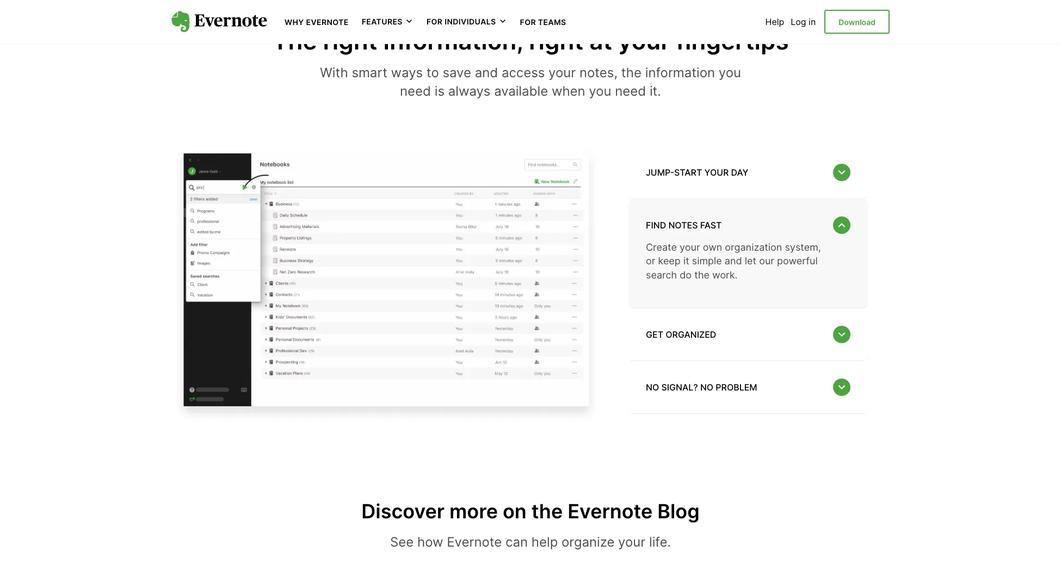 Task type: describe. For each thing, give the bounding box(es) containing it.
2 no from the left
[[700, 382, 714, 393]]

information
[[645, 65, 715, 81]]

organization
[[725, 242, 782, 253]]

own
[[703, 242, 722, 253]]

blog
[[658, 500, 700, 524]]

why
[[285, 17, 304, 27]]

always
[[448, 83, 491, 99]]

your right at
[[618, 26, 670, 55]]

at
[[590, 26, 612, 55]]

let
[[745, 255, 757, 267]]

to
[[427, 65, 439, 81]]

1 right from the left
[[323, 26, 378, 55]]

fingertips
[[676, 26, 789, 55]]

information,
[[383, 26, 523, 55]]

log in
[[791, 16, 816, 27]]

work.
[[713, 269, 738, 281]]

get
[[646, 329, 664, 340]]

can
[[506, 535, 528, 550]]

for teams
[[520, 17, 566, 27]]

signal?
[[662, 382, 698, 393]]

discover more on the evernote blog
[[362, 500, 700, 524]]

2 need from the left
[[615, 83, 646, 99]]

for for for individuals
[[427, 17, 443, 26]]

your left life.
[[618, 535, 646, 550]]

help
[[532, 535, 558, 550]]

start
[[674, 167, 702, 178]]

features
[[362, 17, 403, 26]]

search
[[646, 269, 677, 281]]

organized
[[666, 329, 717, 340]]

it
[[684, 255, 689, 267]]

is
[[435, 83, 445, 99]]

with
[[320, 65, 348, 81]]

smart
[[352, 65, 387, 81]]

keep
[[658, 255, 681, 267]]

why evernote
[[285, 17, 349, 27]]

1 need from the left
[[400, 83, 431, 99]]

day
[[731, 167, 749, 178]]

features button
[[362, 16, 414, 27]]

create your own organization system, or keep it simple and let our powerful search do the work.
[[646, 242, 821, 281]]

2 right from the left
[[529, 26, 584, 55]]

1 vertical spatial you
[[589, 83, 612, 99]]

problem
[[716, 382, 758, 393]]

or
[[646, 255, 656, 267]]

it.
[[650, 83, 661, 99]]

see how evernote can help organize your life.
[[390, 535, 671, 550]]

our
[[759, 255, 775, 267]]

life.
[[649, 535, 671, 550]]

for individuals button
[[427, 16, 507, 27]]

jump-
[[646, 167, 674, 178]]

the inside create your own organization system, or keep it simple and let our powerful search do the work.
[[695, 269, 710, 281]]



Task type: locate. For each thing, give the bounding box(es) containing it.
0 horizontal spatial and
[[475, 65, 498, 81]]

1 horizontal spatial right
[[529, 26, 584, 55]]

for for for teams
[[520, 17, 536, 27]]

evernote down more
[[447, 535, 502, 550]]

1 horizontal spatial for
[[520, 17, 536, 27]]

for left teams
[[520, 17, 536, 27]]

0 horizontal spatial you
[[589, 83, 612, 99]]

more
[[450, 500, 498, 524]]

why evernote link
[[285, 16, 349, 27]]

1 vertical spatial the
[[695, 269, 710, 281]]

need down 'ways'
[[400, 83, 431, 99]]

1 horizontal spatial and
[[725, 255, 742, 267]]

no left signal?
[[646, 382, 659, 393]]

for individuals
[[427, 17, 496, 26]]

evernote right why
[[306, 17, 349, 27]]

your left day
[[705, 167, 729, 178]]

see
[[390, 535, 414, 550]]

individuals
[[445, 17, 496, 26]]

teams
[[538, 17, 566, 27]]

for left individuals
[[427, 17, 443, 26]]

get organized
[[646, 329, 717, 340]]

right
[[323, 26, 378, 55], [529, 26, 584, 55]]

no
[[646, 382, 659, 393], [700, 382, 714, 393]]

and up the always
[[475, 65, 498, 81]]

notes
[[669, 220, 698, 231]]

find
[[646, 220, 666, 231]]

in
[[809, 16, 816, 27]]

2 horizontal spatial evernote
[[568, 500, 653, 524]]

the
[[272, 26, 317, 55]]

fast
[[700, 220, 722, 231]]

1 horizontal spatial need
[[615, 83, 646, 99]]

evernote
[[306, 17, 349, 27], [568, 500, 653, 524], [447, 535, 502, 550]]

your up when
[[549, 65, 576, 81]]

1 horizontal spatial the
[[622, 65, 642, 81]]

do
[[680, 269, 692, 281]]

when
[[552, 83, 585, 99]]

1 horizontal spatial no
[[700, 382, 714, 393]]

right up with
[[323, 26, 378, 55]]

right left at
[[529, 26, 584, 55]]

the up help
[[532, 500, 563, 524]]

0 horizontal spatial no
[[646, 382, 659, 393]]

download link
[[825, 10, 890, 34]]

access
[[502, 65, 545, 81]]

your up it
[[680, 242, 700, 253]]

you
[[719, 65, 741, 81], [589, 83, 612, 99]]

evernote logo image
[[171, 11, 267, 33]]

the inside with smart ways to save and access your notes, the information you need is always available when you need it.
[[622, 65, 642, 81]]

notes,
[[580, 65, 618, 81]]

available
[[494, 83, 548, 99]]

help
[[766, 16, 785, 27]]

2 vertical spatial the
[[532, 500, 563, 524]]

1 vertical spatial evernote
[[568, 500, 653, 524]]

jump-start your day
[[646, 167, 749, 178]]

the
[[622, 65, 642, 81], [695, 269, 710, 281], [532, 500, 563, 524]]

1 no from the left
[[646, 382, 659, 393]]

powerful
[[777, 255, 818, 267]]

 image
[[171, 131, 607, 430]]

your inside create your own organization system, or keep it simple and let our powerful search do the work.
[[680, 242, 700, 253]]

0 horizontal spatial evernote
[[306, 17, 349, 27]]

2 vertical spatial evernote
[[447, 535, 502, 550]]

0 vertical spatial and
[[475, 65, 498, 81]]

the right information, right at your fingertips
[[272, 26, 789, 55]]

log in link
[[791, 16, 816, 27]]

save
[[443, 65, 471, 81]]

the right notes,
[[622, 65, 642, 81]]

on
[[503, 500, 527, 524]]

with smart ways to save and access your notes, the information you need is always available when you need it.
[[320, 65, 741, 99]]

1 vertical spatial and
[[725, 255, 742, 267]]

ways
[[391, 65, 423, 81]]

and up work.
[[725, 255, 742, 267]]

download
[[839, 17, 876, 27]]

organize
[[562, 535, 615, 550]]

0 horizontal spatial need
[[400, 83, 431, 99]]

the down simple at the top of page
[[695, 269, 710, 281]]

evernote up organize
[[568, 500, 653, 524]]

0 vertical spatial you
[[719, 65, 741, 81]]

log
[[791, 16, 806, 27]]

1 horizontal spatial evernote
[[447, 535, 502, 550]]

and
[[475, 65, 498, 81], [725, 255, 742, 267]]

simple
[[692, 255, 722, 267]]

you down notes,
[[589, 83, 612, 99]]

discover
[[362, 500, 445, 524]]

need left the "it."
[[615, 83, 646, 99]]

no right signal?
[[700, 382, 714, 393]]

your
[[618, 26, 670, 55], [549, 65, 576, 81], [705, 167, 729, 178], [680, 242, 700, 253], [618, 535, 646, 550]]

1 horizontal spatial you
[[719, 65, 741, 81]]

0 horizontal spatial right
[[323, 26, 378, 55]]

no signal? no problem
[[646, 382, 758, 393]]

you down fingertips
[[719, 65, 741, 81]]

for inside button
[[427, 17, 443, 26]]

and inside with smart ways to save and access your notes, the information you need is always available when you need it.
[[475, 65, 498, 81]]

0 horizontal spatial the
[[532, 500, 563, 524]]

2 horizontal spatial the
[[695, 269, 710, 281]]

your inside with smart ways to save and access your notes, the information you need is always available when you need it.
[[549, 65, 576, 81]]

how
[[417, 535, 443, 550]]

find notes fast
[[646, 220, 722, 231]]

0 vertical spatial evernote
[[306, 17, 349, 27]]

for teams link
[[520, 16, 566, 27]]

system,
[[785, 242, 821, 253]]

need
[[400, 83, 431, 99], [615, 83, 646, 99]]

0 horizontal spatial for
[[427, 17, 443, 26]]

0 vertical spatial the
[[622, 65, 642, 81]]

and inside create your own organization system, or keep it simple and let our powerful search do the work.
[[725, 255, 742, 267]]

create
[[646, 242, 677, 253]]

help link
[[766, 16, 785, 27]]

for
[[427, 17, 443, 26], [520, 17, 536, 27]]



Task type: vqa. For each thing, say whether or not it's contained in the screenshot.
results in the Save searches to grab results quickly for your most-used searches
no



